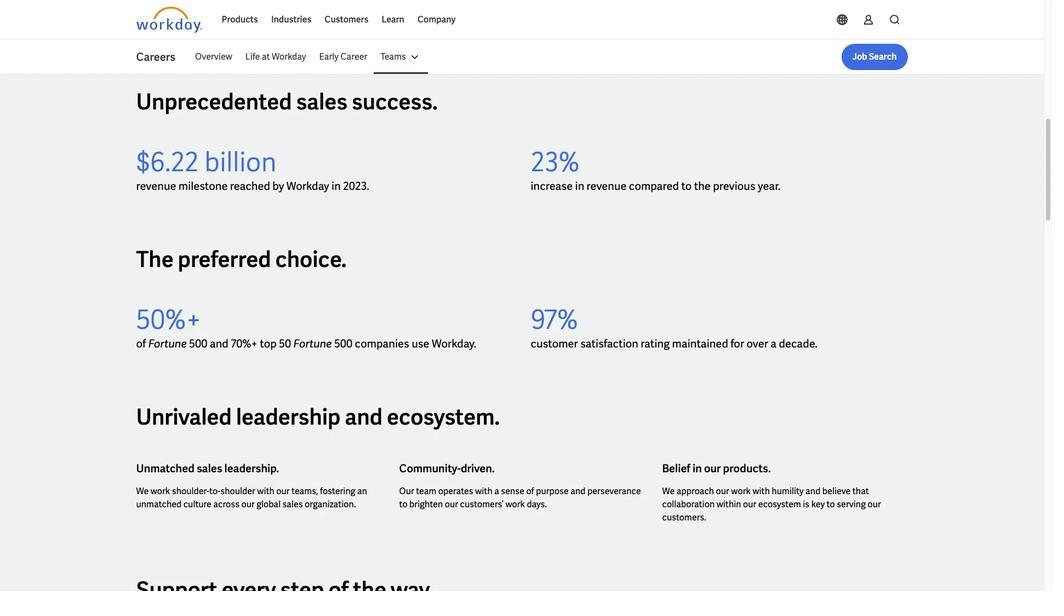 Task type: describe. For each thing, give the bounding box(es) containing it.
companies
[[355, 337, 409, 352]]

ecosystem.
[[387, 404, 500, 432]]

a inside our team operates with a sense of purpose and perseverance to brighten our customers' work days.
[[494, 486, 499, 498]]

within
[[717, 500, 741, 511]]

our up global
[[276, 486, 290, 498]]

approach
[[677, 486, 714, 498]]

previous
[[713, 179, 756, 194]]

community-
[[399, 462, 461, 476]]

use
[[412, 337, 430, 352]]

belief in our products.
[[662, 462, 771, 476]]

teams button
[[374, 44, 428, 70]]

to inside "23% increase in revenue compared to the previous year."
[[682, 179, 692, 194]]

to inside we approach our work with humility and believe that collaboration within our ecosystem is key to serving our customers.
[[827, 500, 835, 511]]

97% customer satisfaction rating maintained for over a decade.
[[531, 303, 818, 352]]

is
[[803, 500, 810, 511]]

days.
[[527, 500, 547, 511]]

to inside our team operates with a sense of purpose and perseverance to brighten our customers' work days.
[[399, 500, 408, 511]]

job search
[[853, 51, 897, 62]]

23%
[[531, 145, 580, 179]]

choice.
[[275, 246, 347, 274]]

our team operates with a sense of purpose and perseverance to brighten our customers' work days.
[[399, 486, 641, 511]]

we approach our work with humility and believe that collaboration within our ecosystem is key to serving our customers.
[[662, 486, 881, 524]]

rating
[[641, 337, 670, 352]]

customers
[[325, 14, 369, 25]]

unprecedented
[[136, 88, 292, 116]]

careers link
[[136, 49, 189, 65]]

our inside our team operates with a sense of purpose and perseverance to brighten our customers' work days.
[[445, 500, 458, 511]]

over
[[747, 337, 768, 352]]

purpose
[[536, 486, 569, 498]]

we work shoulder-to-shoulder with our teams, fostering an unmatched culture across our global sales organization.
[[136, 486, 367, 511]]

customers button
[[318, 7, 375, 33]]

the
[[694, 179, 711, 194]]

shoulder-
[[172, 486, 209, 498]]

2 horizontal spatial in
[[693, 462, 702, 476]]

brighten
[[409, 500, 443, 511]]

$6.22
[[136, 145, 198, 179]]

go to the homepage image
[[136, 7, 202, 33]]

learn
[[382, 14, 404, 25]]

in inside "23% increase in revenue compared to the previous year."
[[575, 179, 584, 194]]

serving
[[837, 500, 866, 511]]

unrivaled leadership and ecosystem.
[[136, 404, 500, 432]]

50
[[279, 337, 291, 352]]

decade.
[[779, 337, 818, 352]]

that
[[853, 486, 869, 498]]

unrivaled
[[136, 404, 232, 432]]

2023.
[[343, 179, 369, 194]]

why workday image of sales image
[[465, 0, 908, 54]]

2 500 from the left
[[334, 337, 353, 352]]

unmatched
[[136, 500, 182, 511]]

shoulder
[[220, 486, 255, 498]]

maintained
[[672, 337, 728, 352]]

1 500 from the left
[[189, 337, 207, 352]]

workday inside $6.22 billion revenue milestone reached by workday in 2023.
[[286, 179, 329, 194]]

ecosystem
[[758, 500, 801, 511]]

belief
[[662, 462, 691, 476]]

23% increase in revenue compared to the previous year.
[[531, 145, 781, 194]]

with inside we approach our work with humility and believe that collaboration within our ecosystem is key to serving our customers.
[[753, 486, 770, 498]]

industries
[[271, 14, 312, 25]]

products.
[[723, 462, 771, 476]]

97%
[[531, 303, 578, 337]]

at
[[262, 51, 270, 62]]

in inside $6.22 billion revenue milestone reached by workday in 2023.
[[332, 179, 341, 194]]

70%+
[[231, 337, 258, 352]]

success.
[[352, 88, 438, 116]]

organization.
[[305, 500, 356, 511]]

life at workday
[[245, 51, 306, 62]]

we for unmatched sales leadership.
[[136, 486, 149, 498]]

reached
[[230, 179, 270, 194]]

satisfaction
[[581, 337, 639, 352]]

industries button
[[265, 7, 318, 33]]

team
[[416, 486, 436, 498]]

unprecedented sales success.
[[136, 88, 438, 116]]

company button
[[411, 7, 462, 33]]

the preferred choice.
[[136, 246, 347, 274]]

collaboration
[[662, 500, 715, 511]]

of inside our team operates with a sense of purpose and perseverance to brighten our customers' work days.
[[526, 486, 534, 498]]

top
[[260, 337, 277, 352]]

life
[[245, 51, 260, 62]]



Task type: locate. For each thing, give the bounding box(es) containing it.
early career
[[319, 51, 367, 62]]

with up ecosystem
[[753, 486, 770, 498]]

1 horizontal spatial fortune
[[294, 337, 332, 352]]

company
[[418, 14, 456, 25]]

of
[[136, 337, 146, 352], [526, 486, 534, 498]]

our right within
[[743, 500, 757, 511]]

to right "key"
[[827, 500, 835, 511]]

1 vertical spatial sales
[[197, 462, 222, 476]]

sales up to-
[[197, 462, 222, 476]]

1 revenue from the left
[[136, 179, 176, 194]]

sense
[[501, 486, 525, 498]]

menu
[[189, 44, 428, 70]]

list containing overview
[[189, 44, 908, 70]]

work inside we approach our work with humility and believe that collaboration within our ecosystem is key to serving our customers.
[[731, 486, 751, 498]]

global
[[257, 500, 281, 511]]

2 horizontal spatial to
[[827, 500, 835, 511]]

sales
[[296, 88, 348, 116], [197, 462, 222, 476], [283, 500, 303, 511]]

0 vertical spatial of
[[136, 337, 146, 352]]

500 left 70%+
[[189, 337, 207, 352]]

to left the
[[682, 179, 692, 194]]

with up customers'
[[475, 486, 493, 498]]

0 horizontal spatial to
[[399, 500, 408, 511]]

2 fortune from the left
[[294, 337, 332, 352]]

billion
[[204, 145, 277, 179]]

across
[[213, 500, 240, 511]]

1 vertical spatial workday
[[286, 179, 329, 194]]

we inside we approach our work with humility and believe that collaboration within our ecosystem is key to serving our customers.
[[662, 486, 675, 498]]

believe
[[823, 486, 851, 498]]

work inside our team operates with a sense of purpose and perseverance to brighten our customers' work days.
[[506, 500, 525, 511]]

500
[[189, 337, 207, 352], [334, 337, 353, 352]]

our up within
[[716, 486, 729, 498]]

our down shoulder
[[241, 500, 255, 511]]

sales for unprecedented
[[296, 88, 348, 116]]

search
[[869, 51, 897, 62]]

50%+ of fortune 500 and 70%+ top 50 fortune 500 companies use workday.
[[136, 303, 477, 352]]

we up collaboration
[[662, 486, 675, 498]]

our
[[704, 462, 721, 476], [276, 486, 290, 498], [716, 486, 729, 498], [241, 500, 255, 511], [445, 500, 458, 511], [743, 500, 757, 511], [868, 500, 881, 511]]

1 horizontal spatial revenue
[[587, 179, 627, 194]]

sales down early
[[296, 88, 348, 116]]

0 horizontal spatial a
[[494, 486, 499, 498]]

1 horizontal spatial to
[[682, 179, 692, 194]]

2 horizontal spatial work
[[731, 486, 751, 498]]

revenue left compared
[[587, 179, 627, 194]]

$6.22 billion revenue milestone reached by workday in 2023.
[[136, 145, 369, 194]]

an
[[357, 486, 367, 498]]

0 horizontal spatial of
[[136, 337, 146, 352]]

and inside we approach our work with humility and believe that collaboration within our ecosystem is key to serving our customers.
[[806, 486, 821, 498]]

50%+
[[136, 303, 201, 337]]

0 horizontal spatial with
[[257, 486, 275, 498]]

our down operates
[[445, 500, 458, 511]]

for
[[731, 337, 744, 352]]

work down the 'sense'
[[506, 500, 525, 511]]

revenue inside "23% increase in revenue compared to the previous year."
[[587, 179, 627, 194]]

0 horizontal spatial in
[[332, 179, 341, 194]]

leadership.
[[225, 462, 279, 476]]

preferred
[[178, 246, 271, 274]]

our up approach
[[704, 462, 721, 476]]

unmatched sales leadership.
[[136, 462, 279, 476]]

teams,
[[292, 486, 318, 498]]

2 vertical spatial sales
[[283, 500, 303, 511]]

we inside we work shoulder-to-shoulder with our teams, fostering an unmatched culture across our global sales organization.
[[136, 486, 149, 498]]

0 vertical spatial workday
[[272, 51, 306, 62]]

operates
[[438, 486, 473, 498]]

driven.
[[461, 462, 495, 476]]

with up global
[[257, 486, 275, 498]]

1 horizontal spatial 500
[[334, 337, 353, 352]]

with inside our team operates with a sense of purpose and perseverance to brighten our customers' work days.
[[475, 486, 493, 498]]

0 horizontal spatial revenue
[[136, 179, 176, 194]]

the
[[136, 246, 174, 274]]

0 vertical spatial sales
[[296, 88, 348, 116]]

key
[[812, 500, 825, 511]]

0 vertical spatial a
[[771, 337, 777, 352]]

menu containing overview
[[189, 44, 428, 70]]

sales down teams,
[[283, 500, 303, 511]]

a inside '97% customer satisfaction rating maintained for over a decade.'
[[771, 337, 777, 352]]

to-
[[209, 486, 221, 498]]

1 with from the left
[[257, 486, 275, 498]]

1 horizontal spatial of
[[526, 486, 534, 498]]

1 vertical spatial a
[[494, 486, 499, 498]]

2 horizontal spatial with
[[753, 486, 770, 498]]

early
[[319, 51, 339, 62]]

increase
[[531, 179, 573, 194]]

work up within
[[731, 486, 751, 498]]

careers
[[136, 50, 175, 64]]

in
[[332, 179, 341, 194], [575, 179, 584, 194], [693, 462, 702, 476]]

0 horizontal spatial we
[[136, 486, 149, 498]]

overview link
[[189, 44, 239, 70]]

fortune
[[148, 337, 187, 352], [294, 337, 332, 352]]

unmatched
[[136, 462, 195, 476]]

1 horizontal spatial we
[[662, 486, 675, 498]]

milestone
[[179, 179, 228, 194]]

products
[[222, 14, 258, 25]]

work
[[151, 486, 170, 498], [731, 486, 751, 498], [506, 500, 525, 511]]

teams
[[381, 51, 406, 62]]

and inside 50%+ of fortune 500 and 70%+ top 50 fortune 500 companies use workday.
[[210, 337, 229, 352]]

early career link
[[313, 44, 374, 70]]

perseverance
[[588, 486, 641, 498]]

1 fortune from the left
[[148, 337, 187, 352]]

customer
[[531, 337, 578, 352]]

of inside 50%+ of fortune 500 and 70%+ top 50 fortune 500 companies use workday.
[[136, 337, 146, 352]]

by
[[273, 179, 284, 194]]

workday
[[272, 51, 306, 62], [286, 179, 329, 194]]

2 with from the left
[[475, 486, 493, 498]]

fostering
[[320, 486, 355, 498]]

a left the 'sense'
[[494, 486, 499, 498]]

workday right by at the left top of the page
[[286, 179, 329, 194]]

our down that
[[868, 500, 881, 511]]

culture
[[183, 500, 212, 511]]

3 with from the left
[[753, 486, 770, 498]]

life at workday link
[[239, 44, 313, 70]]

work inside we work shoulder-to-shoulder with our teams, fostering an unmatched culture across our global sales organization.
[[151, 486, 170, 498]]

revenue
[[136, 179, 176, 194], [587, 179, 627, 194]]

1 vertical spatial of
[[526, 486, 534, 498]]

1 horizontal spatial a
[[771, 337, 777, 352]]

our
[[399, 486, 414, 498]]

1 horizontal spatial with
[[475, 486, 493, 498]]

0 horizontal spatial work
[[151, 486, 170, 498]]

community-driven.
[[399, 462, 495, 476]]

0 horizontal spatial fortune
[[148, 337, 187, 352]]

we for belief in our products.
[[662, 486, 675, 498]]

a
[[771, 337, 777, 352], [494, 486, 499, 498]]

list
[[189, 44, 908, 70]]

1 horizontal spatial work
[[506, 500, 525, 511]]

1 horizontal spatial in
[[575, 179, 584, 194]]

and inside our team operates with a sense of purpose and perseverance to brighten our customers' work days.
[[571, 486, 586, 498]]

revenue inside $6.22 billion revenue milestone reached by workday in 2023.
[[136, 179, 176, 194]]

in left 2023.
[[332, 179, 341, 194]]

and
[[210, 337, 229, 352], [345, 404, 383, 432], [571, 486, 586, 498], [806, 486, 821, 498]]

products button
[[215, 7, 265, 33]]

work up unmatched
[[151, 486, 170, 498]]

to down our on the left bottom
[[399, 500, 408, 511]]

500 left companies
[[334, 337, 353, 352]]

in right belief
[[693, 462, 702, 476]]

2 we from the left
[[662, 486, 675, 498]]

1 we from the left
[[136, 486, 149, 498]]

workday right 'at'
[[272, 51, 306, 62]]

we
[[136, 486, 149, 498], [662, 486, 675, 498]]

in right the "increase"
[[575, 179, 584, 194]]

job search link
[[842, 44, 908, 70]]

sales inside we work shoulder-to-shoulder with our teams, fostering an unmatched culture across our global sales organization.
[[283, 500, 303, 511]]

compared
[[629, 179, 679, 194]]

we up unmatched
[[136, 486, 149, 498]]

to
[[682, 179, 692, 194], [399, 500, 408, 511], [827, 500, 835, 511]]

job
[[853, 51, 867, 62]]

customers.
[[662, 513, 706, 524]]

learn button
[[375, 7, 411, 33]]

humility
[[772, 486, 804, 498]]

sales for unmatched
[[197, 462, 222, 476]]

revenue left the milestone
[[136, 179, 176, 194]]

2 revenue from the left
[[587, 179, 627, 194]]

year.
[[758, 179, 781, 194]]

overview
[[195, 51, 232, 62]]

with inside we work shoulder-to-shoulder with our teams, fostering an unmatched culture across our global sales organization.
[[257, 486, 275, 498]]

0 horizontal spatial 500
[[189, 337, 207, 352]]

a right over
[[771, 337, 777, 352]]

customers'
[[460, 500, 504, 511]]



Task type: vqa. For each thing, say whether or not it's contained in the screenshot.
standardizes
no



